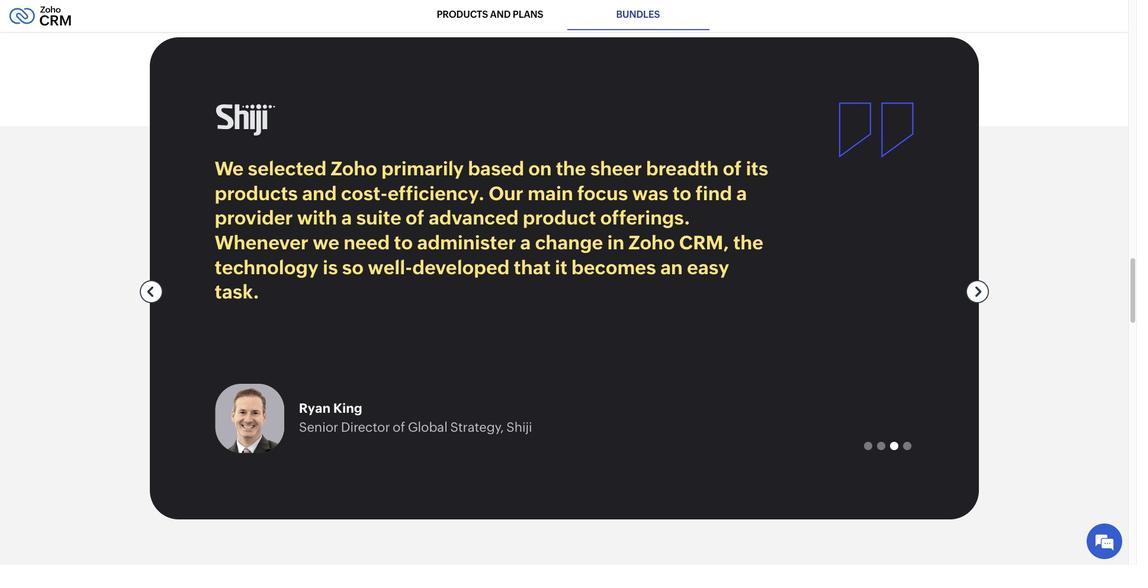 Task type: vqa. For each thing, say whether or not it's contained in the screenshot.
primarily
yes



Task type: locate. For each thing, give the bounding box(es) containing it.
1 horizontal spatial the
[[734, 232, 764, 254]]

1 vertical spatial the
[[734, 232, 764, 254]]

offerings.
[[601, 207, 691, 229]]

2 vertical spatial a
[[521, 232, 531, 254]]

0 horizontal spatial to
[[394, 232, 413, 254]]

and up with
[[302, 182, 337, 204]]

easy
[[687, 256, 730, 278]]

and inside we selected zoho primarily based on the sheer breadth of its products and cost-efficiency. our main focus was to find a provider with a suite of advanced product offerings. whenever we need to administer a change in
[[302, 182, 337, 204]]

cost-
[[341, 182, 388, 204]]

the right crm,
[[734, 232, 764, 254]]

a
[[737, 182, 748, 204], [341, 207, 352, 229], [521, 232, 531, 254]]

our
[[489, 182, 524, 204]]

0 horizontal spatial a
[[341, 207, 352, 229]]

of
[[723, 158, 742, 180], [406, 207, 425, 229], [393, 420, 405, 435]]

and
[[490, 9, 511, 20], [302, 182, 337, 204]]

the right on
[[556, 158, 586, 180]]

0 horizontal spatial zoho
[[331, 158, 377, 180]]

of left the its
[[723, 158, 742, 180]]

a up that
[[521, 232, 531, 254]]

global
[[408, 420, 448, 435]]

and left plans
[[490, 9, 511, 20]]

zoho
[[331, 158, 377, 180], [629, 232, 675, 254]]

of left global
[[393, 420, 405, 435]]

products
[[437, 9, 488, 20]]

1 vertical spatial to
[[394, 232, 413, 254]]

1 vertical spatial of
[[406, 207, 425, 229]]

sheer
[[591, 158, 642, 180]]

primarily
[[382, 158, 464, 180]]

a right the find
[[737, 182, 748, 204]]

zoho crm logo image
[[9, 3, 72, 29]]

shiji
[[507, 420, 533, 435]]

the inside the technology is so well-developed that it becomes an easy task.
[[734, 232, 764, 254]]

crm,
[[680, 232, 730, 254]]

the
[[556, 158, 586, 180], [734, 232, 764, 254]]

tab list
[[862, 439, 914, 455]]

is
[[323, 256, 338, 278]]

in
[[608, 232, 625, 254]]

product
[[523, 207, 596, 229]]

products and plans
[[437, 9, 544, 20]]

0 vertical spatial the
[[556, 158, 586, 180]]

of down efficiency.
[[406, 207, 425, 229]]

1 horizontal spatial zoho
[[629, 232, 675, 254]]

tab panel
[[215, 102, 778, 453]]

1 horizontal spatial to
[[673, 182, 692, 204]]

0 vertical spatial zoho
[[331, 158, 377, 180]]

a right with
[[341, 207, 352, 229]]

products
[[215, 182, 298, 204]]

to
[[673, 182, 692, 204], [394, 232, 413, 254]]

the inside we selected zoho primarily based on the sheer breadth of its products and cost-efficiency. our main focus was to find a provider with a suite of advanced product offerings. whenever we need to administer a change in
[[556, 158, 586, 180]]

1 vertical spatial a
[[341, 207, 352, 229]]

1 horizontal spatial and
[[490, 9, 511, 20]]

selected
[[248, 158, 327, 180]]

1 vertical spatial and
[[302, 182, 337, 204]]

0 vertical spatial and
[[490, 9, 511, 20]]

zoho crm,
[[629, 232, 730, 254]]

0 vertical spatial a
[[737, 182, 748, 204]]

zoho down offerings.
[[629, 232, 675, 254]]

well-
[[368, 256, 413, 278]]

to down breadth
[[673, 182, 692, 204]]

0 horizontal spatial and
[[302, 182, 337, 204]]

on
[[529, 158, 552, 180]]

it
[[555, 256, 568, 278]]

its
[[746, 158, 769, 180]]

0 horizontal spatial the
[[556, 158, 586, 180]]

to up well-
[[394, 232, 413, 254]]

zoho inside we selected zoho primarily based on the sheer breadth of its products and cost-efficiency. our main focus was to find a provider with a suite of advanced product offerings. whenever we need to administer a change in
[[331, 158, 377, 180]]

of inside ryan king senior director of global strategy, shiji
[[393, 420, 405, 435]]

1 horizontal spatial a
[[521, 232, 531, 254]]

2 vertical spatial of
[[393, 420, 405, 435]]

whenever
[[215, 232, 309, 254]]

1 vertical spatial zoho
[[629, 232, 675, 254]]

zoho up cost-
[[331, 158, 377, 180]]



Task type: describe. For each thing, give the bounding box(es) containing it.
plans
[[513, 9, 544, 20]]

find
[[696, 182, 733, 204]]

senior
[[299, 420, 339, 435]]

developed
[[413, 256, 510, 278]]

bundles
[[617, 9, 660, 20]]

we
[[313, 232, 340, 254]]

ryan king senior director of global strategy, shiji
[[299, 401, 533, 435]]

0 vertical spatial of
[[723, 158, 742, 180]]

next arrow image
[[964, 278, 991, 305]]

we selected zoho primarily based on the sheer breadth of its products and cost-efficiency. our main focus was to find a provider with a suite of advanced product offerings. whenever we need to administer a change in
[[215, 158, 769, 254]]

strategy,
[[450, 420, 504, 435]]

ryan
[[299, 401, 331, 416]]

main
[[528, 182, 573, 204]]

task.
[[215, 281, 259, 303]]

technology
[[215, 256, 319, 278]]

was
[[633, 182, 669, 204]]

king
[[334, 401, 363, 416]]

2 horizontal spatial a
[[737, 182, 748, 204]]

based
[[468, 158, 525, 180]]

efficiency.
[[388, 182, 485, 204]]

advanced
[[429, 207, 519, 229]]

an
[[661, 256, 683, 278]]

breadth
[[647, 158, 719, 180]]

with
[[297, 207, 337, 229]]

need
[[344, 232, 390, 254]]

becomes
[[572, 256, 657, 278]]

provider
[[215, 207, 293, 229]]

suite
[[356, 207, 402, 229]]

administer
[[417, 232, 516, 254]]

focus
[[578, 182, 628, 204]]

that
[[514, 256, 551, 278]]

change
[[535, 232, 603, 254]]

tab panel containing we selected zoho primarily based on the sheer breadth of its products and cost-efficiency. our main focus was to find a provider with a suite of advanced product offerings. whenever we need to administer a change in
[[215, 102, 778, 453]]

0 vertical spatial to
[[673, 182, 692, 204]]

director
[[341, 420, 390, 435]]

we
[[215, 158, 244, 180]]

previous arrow image
[[138, 278, 164, 305]]

the technology is so well-developed that it becomes an easy task.
[[215, 232, 764, 303]]

so
[[342, 256, 364, 278]]



